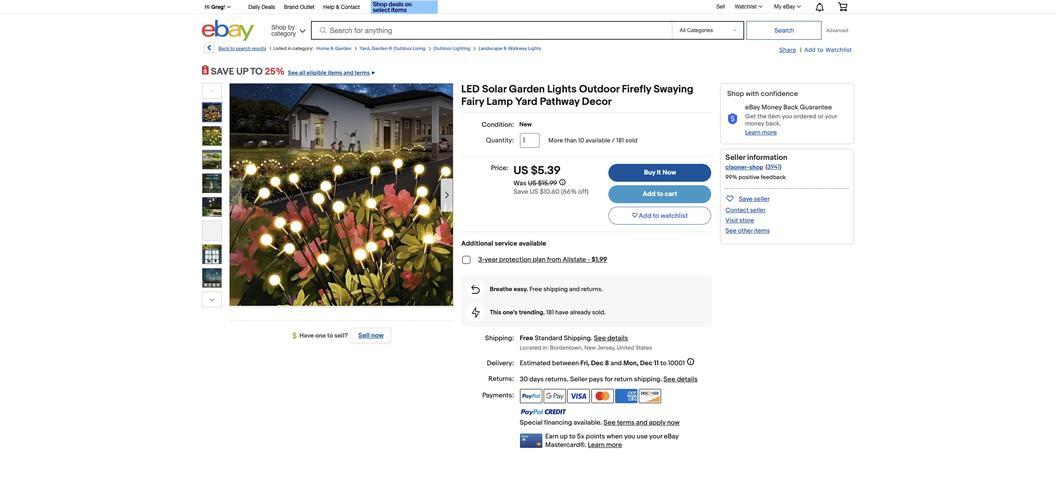 Task type: locate. For each thing, give the bounding box(es) containing it.
1 vertical spatial seller
[[750, 206, 766, 214]]

with details__icon image left "this"
[[472, 307, 480, 318]]

lights for garden
[[547, 83, 577, 96]]

garden right home
[[335, 46, 352, 51]]

back left search
[[219, 46, 229, 51]]

1 vertical spatial contact
[[726, 206, 749, 214]]

1 horizontal spatial watchlist
[[826, 46, 852, 53]]

see details link up jersey,
[[594, 334, 628, 343]]

& for landscape
[[504, 46, 507, 51]]

1 vertical spatial with details__icon image
[[472, 285, 480, 294]]

returns:
[[489, 375, 514, 383]]

add down add to cart link
[[639, 212, 652, 220]]

mastercard®.
[[545, 441, 587, 449]]

earn
[[545, 432, 559, 441]]

now right sell?
[[371, 332, 384, 340]]

you right item
[[782, 113, 793, 120]]

& inside account navigation
[[336, 4, 339, 10]]

learn more link down the special financing available. see terms and apply now
[[588, 441, 622, 449]]

with details__icon image left breathe
[[472, 285, 480, 294]]

back up the "ordered"
[[784, 103, 799, 112]]

1 horizontal spatial see details link
[[664, 375, 698, 384]]

see all eligible items and terms
[[288, 69, 370, 76]]

sell right sell?
[[358, 332, 370, 340]]

picture 7 of 9 image
[[202, 245, 222, 264]]

$5.39
[[531, 164, 561, 178]]

mon,
[[624, 359, 639, 368]]

2 dec from the left
[[640, 359, 653, 368]]

1 vertical spatial learn
[[588, 441, 605, 449]]

paypal credit image
[[520, 409, 566, 416]]

with details__icon image
[[728, 114, 738, 125], [472, 285, 480, 294], [472, 307, 480, 318]]

1 horizontal spatial seller
[[726, 153, 746, 162]]

0 vertical spatial more
[[762, 129, 777, 136]]

terms down yard,
[[355, 69, 370, 76]]

seller up claoner-
[[726, 153, 746, 162]]

special financing available. see terms and apply now
[[520, 419, 680, 427]]

seller information claoner-shop ( 3941 ) 99% positive feedback
[[726, 153, 788, 181]]

protection
[[499, 256, 531, 264]]

0 vertical spatial now
[[371, 332, 384, 340]]

shop by category banner
[[200, 0, 854, 43]]

1 horizontal spatial shipping
[[634, 375, 661, 384]]

service
[[495, 240, 518, 248]]

free up located on the bottom of the page
[[520, 334, 533, 343]]

1 vertical spatial ebay
[[745, 103, 760, 112]]

1 vertical spatial items
[[755, 227, 770, 235]]

led
[[461, 83, 480, 96]]

you
[[782, 113, 793, 120], [624, 432, 635, 441]]

contact seller link
[[726, 206, 766, 214]]

1 vertical spatial lights
[[547, 83, 577, 96]]

your right use
[[649, 432, 663, 441]]

. down between
[[567, 375, 569, 384]]

0 vertical spatial seller
[[726, 153, 746, 162]]

1 vertical spatial terms
[[617, 419, 635, 427]]

1 horizontal spatial terms
[[617, 419, 635, 427]]

learn inside us $5.39 main content
[[588, 441, 605, 449]]

2 vertical spatial ebay
[[664, 432, 679, 441]]

0 horizontal spatial see details link
[[594, 334, 628, 343]]

seller for contact
[[750, 206, 766, 214]]

ebay down apply
[[664, 432, 679, 441]]

payments:
[[482, 391, 514, 400]]

0 horizontal spatial sell
[[358, 332, 370, 340]]

terms inside us $5.39 main content
[[617, 419, 635, 427]]

shop left with
[[728, 90, 744, 98]]

0 vertical spatial sell
[[717, 3, 725, 10]]

0 vertical spatial add
[[805, 46, 816, 53]]

. up discover image at the bottom of page
[[661, 375, 662, 384]]

10001
[[668, 359, 685, 368]]

1 vertical spatial now
[[667, 419, 680, 427]]

terms up the when
[[617, 419, 635, 427]]

0 horizontal spatial garden
[[335, 46, 352, 51]]

add to watchlist
[[639, 212, 688, 220]]

to right the one
[[327, 332, 333, 340]]

. up located in: bordentown, new jersey, united states
[[591, 334, 593, 343]]

& right home
[[331, 46, 334, 51]]

and
[[344, 69, 353, 76], [569, 286, 580, 293], [611, 359, 622, 368], [636, 419, 648, 427]]

your
[[825, 113, 837, 120], [649, 432, 663, 441]]

1 vertical spatial see details link
[[664, 375, 698, 384]]

than
[[565, 137, 577, 144]]

days
[[530, 375, 544, 384]]

standard shipping . see details
[[535, 334, 628, 343]]

estimated between fri, dec 8 and mon, dec 11 to 10001
[[520, 359, 685, 368]]

new down standard shipping . see details
[[585, 344, 596, 352]]

0 horizontal spatial you
[[624, 432, 635, 441]]

now
[[663, 168, 676, 177]]

0 horizontal spatial 181
[[546, 309, 554, 316]]

1 horizontal spatial learn
[[745, 129, 761, 136]]

0 vertical spatial learn more link
[[745, 129, 777, 136]]

1 vertical spatial details
[[677, 375, 698, 384]]

to left cart
[[657, 190, 664, 198]]

save down us $5.39
[[514, 188, 528, 196]]

0 vertical spatial back
[[219, 46, 229, 51]]

save up contact seller "link"
[[739, 195, 753, 203]]

1 vertical spatial shipping
[[634, 375, 661, 384]]

1 dec from the left
[[591, 359, 604, 368]]

help & contact link
[[323, 3, 360, 13]]

seller inside contact seller visit store see other items
[[750, 206, 766, 214]]

0 vertical spatial shipping
[[544, 286, 568, 293]]

watchlist
[[735, 4, 757, 10], [826, 46, 852, 53]]

outdoor
[[394, 46, 412, 51], [434, 46, 452, 51], [579, 83, 620, 96]]

confidence
[[761, 90, 798, 98]]

1 horizontal spatial garden
[[372, 46, 388, 51]]

0 horizontal spatial shipping
[[544, 286, 568, 293]]

visa image
[[568, 389, 590, 403]]

1 vertical spatial back
[[784, 103, 799, 112]]

see details link for 30 days returns . seller pays for return shipping . see details
[[664, 375, 698, 384]]

0 vertical spatial your
[[825, 113, 837, 120]]

learn down money
[[745, 129, 761, 136]]

1 horizontal spatial dec
[[640, 359, 653, 368]]

dollar sign image
[[293, 333, 300, 340]]

outlet
[[300, 4, 315, 10]]

items
[[328, 69, 342, 76], [755, 227, 770, 235]]

shop left by
[[272, 23, 286, 31]]

now right apply
[[667, 419, 680, 427]]

1 horizontal spatial available
[[586, 137, 611, 144]]

to left search
[[230, 46, 235, 51]]

sell
[[717, 3, 725, 10], [358, 332, 370, 340]]

add inside button
[[639, 212, 652, 220]]

1 horizontal spatial items
[[755, 227, 770, 235]]

Quantity: text field
[[520, 133, 540, 148]]

contact right help
[[341, 4, 360, 10]]

more down back.
[[762, 129, 777, 136]]

the
[[758, 113, 767, 120]]

picture 8 of 9 image
[[202, 269, 222, 288]]

ebay up get
[[745, 103, 760, 112]]

1 horizontal spatial contact
[[726, 206, 749, 214]]

8
[[605, 359, 609, 368]]

181 right '/'
[[617, 137, 624, 144]]

add down "buy"
[[643, 190, 656, 198]]

to inside add to cart link
[[657, 190, 664, 198]]

0 horizontal spatial terms
[[355, 69, 370, 76]]

share button
[[779, 46, 797, 54]]

1 vertical spatial shop
[[728, 90, 744, 98]]

firefly
[[622, 83, 651, 96]]

1 horizontal spatial ebay
[[745, 103, 760, 112]]

181
[[617, 137, 624, 144], [546, 309, 554, 316]]

1 vertical spatial your
[[649, 432, 663, 441]]

save inside us $5.39 main content
[[514, 188, 528, 196]]

1 horizontal spatial .
[[591, 334, 593, 343]]

see
[[288, 69, 298, 76], [726, 227, 737, 235], [594, 334, 606, 343], [664, 375, 676, 384], [604, 419, 616, 427]]

to left 'watchlist'
[[653, 212, 659, 220]]

seller for save
[[754, 195, 770, 203]]

seller
[[754, 195, 770, 203], [750, 206, 766, 214]]

0 horizontal spatial learn
[[588, 441, 605, 449]]

your inside earn up to 5x points when you use your ebay mastercard®.
[[649, 432, 663, 441]]

visit
[[726, 217, 738, 224]]

garden right solar
[[509, 83, 545, 96]]

seller inside us $5.39 main content
[[570, 375, 588, 384]]

google pay image
[[544, 389, 566, 403]]

0 horizontal spatial items
[[328, 69, 342, 76]]

$10.60
[[540, 188, 560, 196]]

seller up visa image
[[570, 375, 588, 384]]

items right the other
[[755, 227, 770, 235]]

daily deals link
[[248, 3, 275, 13]]

with details__icon image left get
[[728, 114, 738, 125]]

shipping up have at the right of page
[[544, 286, 568, 293]]

0 horizontal spatial lights
[[528, 46, 542, 51]]

to inside back to search results link
[[230, 46, 235, 51]]

shipping:
[[485, 334, 514, 343]]

garden inside the "led solar garden lights outdoor firefly swaying fairy lamp yard pathway decor"
[[509, 83, 545, 96]]

1 horizontal spatial now
[[667, 419, 680, 427]]

0 vertical spatial learn
[[745, 129, 761, 136]]

to
[[230, 46, 235, 51], [818, 46, 824, 53], [657, 190, 664, 198], [653, 212, 659, 220], [327, 332, 333, 340], [661, 359, 667, 368], [570, 432, 576, 441]]

store
[[740, 217, 754, 224]]

& left walkway
[[504, 46, 507, 51]]

seller up contact seller "link"
[[754, 195, 770, 203]]

0 horizontal spatial learn more link
[[588, 441, 622, 449]]

shop inside shop by category
[[272, 23, 286, 31]]

when
[[607, 432, 623, 441]]

1 horizontal spatial shop
[[728, 90, 744, 98]]

money
[[745, 120, 764, 127]]

see up the when
[[604, 419, 616, 427]]

positive
[[739, 174, 760, 181]]

0 vertical spatial you
[[782, 113, 793, 120]]

0 vertical spatial watchlist
[[735, 4, 757, 10]]

sell inside account navigation
[[717, 3, 725, 10]]

return
[[615, 375, 633, 384]]

details
[[608, 334, 628, 343], [677, 375, 698, 384]]

available left '/'
[[586, 137, 611, 144]]

back
[[219, 46, 229, 51], [784, 103, 799, 112]]

sell left watchlist link
[[717, 3, 725, 10]]

0 horizontal spatial save
[[514, 188, 528, 196]]

0 horizontal spatial dec
[[591, 359, 604, 368]]

see terms and apply now link
[[604, 419, 680, 427]]

already
[[570, 309, 591, 316]]

seller inside save seller button
[[754, 195, 770, 203]]

picture 1 of 9 image
[[203, 103, 221, 122]]

1 horizontal spatial lights
[[547, 83, 577, 96]]

outdoor left living
[[394, 46, 412, 51]]

2 horizontal spatial outdoor
[[579, 83, 620, 96]]

details up the united
[[608, 334, 628, 343]]

1 vertical spatial sell
[[358, 332, 370, 340]]

ebay
[[783, 4, 796, 10], [745, 103, 760, 112], [664, 432, 679, 441]]

0 horizontal spatial ebay
[[664, 432, 679, 441]]

brand
[[284, 4, 299, 10]]

and down home & garden link
[[344, 69, 353, 76]]

and right 8
[[611, 359, 622, 368]]

0 vertical spatial details
[[608, 334, 628, 343]]

new up quantity: text box
[[520, 121, 532, 128]]

0 horizontal spatial back
[[219, 46, 229, 51]]

3-year protection plan from allstate - $1.99
[[478, 256, 608, 264]]

0 vertical spatial see details link
[[594, 334, 628, 343]]

us left $10.60
[[530, 188, 539, 196]]

sell for sell now
[[358, 332, 370, 340]]

outdoor left firefly
[[579, 83, 620, 96]]

0 horizontal spatial more
[[606, 441, 622, 449]]

0 horizontal spatial your
[[649, 432, 663, 441]]

1 horizontal spatial your
[[825, 113, 837, 120]]

items right "eligible"
[[328, 69, 342, 76]]

seller down save seller
[[750, 206, 766, 214]]

led solar garden lights outdoor firefly swaying fairy lamp yard pathway decor - picture 1 of 9 image
[[230, 82, 453, 306]]

| left listed
[[270, 46, 271, 51]]

0 horizontal spatial contact
[[341, 4, 360, 10]]

0 vertical spatial shop
[[272, 23, 286, 31]]

items inside contact seller visit store see other items
[[755, 227, 770, 235]]

/
[[612, 137, 615, 144]]

1 vertical spatial more
[[606, 441, 622, 449]]

0 vertical spatial ebay
[[783, 4, 796, 10]]

to right 11
[[661, 359, 667, 368]]

picture 6 of 9 image
[[202, 221, 222, 240]]

new
[[520, 121, 532, 128], [585, 344, 596, 352]]

seller
[[726, 153, 746, 162], [570, 375, 588, 384]]

learn right 5x
[[588, 441, 605, 449]]

lights right walkway
[[528, 46, 542, 51]]

available up plan
[[519, 240, 546, 248]]

us right was
[[528, 179, 537, 188]]

0 horizontal spatial seller
[[570, 375, 588, 384]]

0 horizontal spatial watchlist
[[735, 4, 757, 10]]

1 vertical spatial learn more link
[[588, 441, 622, 449]]

more inside us $5.39 main content
[[606, 441, 622, 449]]

lights
[[528, 46, 542, 51], [547, 83, 577, 96]]

dec
[[591, 359, 604, 368], [640, 359, 653, 368]]

30
[[520, 375, 528, 384]]

to down advanced link at right top
[[818, 46, 824, 53]]

contact up visit store link
[[726, 206, 749, 214]]

see down visit
[[726, 227, 737, 235]]

dec left 8
[[591, 359, 604, 368]]

paypal image
[[520, 389, 542, 403]]

your right or
[[825, 113, 837, 120]]

estimated
[[520, 359, 551, 368]]

2 vertical spatial with details__icon image
[[472, 307, 480, 318]]

by
[[288, 23, 295, 31]]

2 vertical spatial add
[[639, 212, 652, 220]]

was us $15.99
[[514, 179, 557, 188]]

1 vertical spatial you
[[624, 432, 635, 441]]

swaying
[[654, 83, 694, 96]]

watchlist right the sell link
[[735, 4, 757, 10]]

shop for shop with confidence
[[728, 90, 744, 98]]

cart
[[665, 190, 678, 198]]

shipping up discover image at the bottom of page
[[634, 375, 661, 384]]

see inside contact seller visit store see other items
[[726, 227, 737, 235]]

ordered
[[794, 113, 817, 120]]

0 vertical spatial with details__icon image
[[728, 114, 738, 125]]

0 horizontal spatial now
[[371, 332, 384, 340]]

& right help
[[336, 4, 339, 10]]

2 horizontal spatial ebay
[[783, 4, 796, 10]]

to inside 'share | add to watchlist'
[[818, 46, 824, 53]]

more right points
[[606, 441, 622, 449]]

1 horizontal spatial back
[[784, 103, 799, 112]]

| right share button
[[801, 46, 802, 54]]

watchlist down advanced link at right top
[[826, 46, 852, 53]]

located
[[520, 344, 542, 352]]

1 horizontal spatial you
[[782, 113, 793, 120]]

fri,
[[581, 359, 590, 368]]

learn more
[[588, 441, 622, 449]]

us
[[514, 164, 529, 178], [528, 179, 537, 188], [530, 188, 539, 196]]

us $5.39 main content
[[461, 83, 713, 449]]

back to search results link
[[203, 42, 266, 56]]

ebay right my
[[783, 4, 796, 10]]

this
[[490, 309, 502, 316]]

to inside earn up to 5x points when you use your ebay mastercard®.
[[570, 432, 576, 441]]

Search for anything text field
[[312, 22, 671, 39]]

yard, garden & outdoor living
[[360, 46, 426, 51]]

save us $10.60 (66% off)
[[514, 188, 589, 196]]

1 vertical spatial available
[[519, 240, 546, 248]]

details down 10001
[[677, 375, 698, 384]]

or
[[818, 113, 824, 120]]

watchlist inside watchlist link
[[735, 4, 757, 10]]

outdoor left lighting
[[434, 46, 452, 51]]

with details__icon image for this one's trending.
[[472, 307, 480, 318]]

to left 5x
[[570, 432, 576, 441]]

0 vertical spatial contact
[[341, 4, 360, 10]]

seller inside seller information claoner-shop ( 3941 ) 99% positive feedback
[[726, 153, 746, 162]]

181 left have at the right of page
[[546, 309, 554, 316]]

None submit
[[747, 21, 822, 40]]

see details link down 10001
[[664, 375, 698, 384]]

add right share
[[805, 46, 816, 53]]

us $5.39
[[514, 164, 561, 178]]

you left use
[[624, 432, 635, 441]]

garden right yard,
[[372, 46, 388, 51]]

1 horizontal spatial learn more link
[[745, 129, 777, 136]]

ebay inside earn up to 5x points when you use your ebay mastercard®.
[[664, 432, 679, 441]]

dec left 11
[[640, 359, 653, 368]]

1 vertical spatial watchlist
[[826, 46, 852, 53]]

american express image
[[615, 389, 638, 403]]

lights left decor at the top of the page
[[547, 83, 577, 96]]

learn more link down money
[[745, 129, 777, 136]]

2 horizontal spatial garden
[[509, 83, 545, 96]]

landscape & walkway lights
[[479, 46, 542, 51]]

0 vertical spatial new
[[520, 121, 532, 128]]

ebay mastercard image
[[520, 434, 542, 448]]

lights inside the "led solar garden lights outdoor firefly swaying fairy lamp yard pathway decor"
[[547, 83, 577, 96]]

contact inside contact seller visit store see other items
[[726, 206, 749, 214]]

save inside button
[[739, 195, 753, 203]]

additional service available
[[461, 240, 546, 248]]

free right easy.
[[530, 286, 542, 293]]



Task type: vqa. For each thing, say whether or not it's contained in the screenshot.
Visa image
yes



Task type: describe. For each thing, give the bounding box(es) containing it.
0 horizontal spatial outdoor
[[394, 46, 412, 51]]

from
[[547, 256, 561, 264]]

garden for home & garden
[[335, 46, 352, 51]]

& right yard,
[[389, 46, 393, 51]]

have one to sell?
[[300, 332, 348, 340]]

year
[[485, 256, 498, 264]]

0 vertical spatial free
[[530, 286, 542, 293]]

1 vertical spatial 181
[[546, 309, 554, 316]]

us for save
[[530, 188, 539, 196]]

breathe
[[490, 286, 512, 293]]

buy it now
[[644, 168, 676, 177]]

back to search results
[[219, 46, 266, 51]]

us up was
[[514, 164, 529, 178]]

buy it now link
[[609, 164, 712, 182]]

all
[[299, 69, 306, 76]]

3941
[[768, 163, 780, 171]]

!
[[224, 4, 225, 10]]

this one's trending. 181 have already sold.
[[490, 309, 606, 316]]

bordentown,
[[550, 344, 583, 352]]

it
[[657, 168, 661, 177]]

ebay inside ebay money back guarantee get the item you ordered or your money back. learn more
[[745, 103, 760, 112]]

save for save seller
[[739, 195, 753, 203]]

returns
[[545, 375, 567, 384]]

watchlist
[[661, 212, 688, 220]]

1 horizontal spatial outdoor
[[434, 46, 452, 51]]

shop for shop by category
[[272, 23, 286, 31]]

0 vertical spatial terms
[[355, 69, 370, 76]]

| listed in category:
[[270, 46, 314, 51]]

3-
[[478, 256, 485, 264]]

now inside us $5.39 main content
[[667, 419, 680, 427]]

account navigation
[[200, 0, 854, 15]]

& for help
[[336, 4, 339, 10]]

save for save us $10.60 (66% off)
[[514, 188, 528, 196]]

states
[[636, 344, 652, 352]]

advanced
[[827, 28, 849, 33]]

master card image
[[592, 389, 614, 403]]

you inside earn up to 5x points when you use your ebay mastercard®.
[[624, 432, 635, 441]]

watchlist inside 'share | add to watchlist'
[[826, 46, 852, 53]]

results
[[252, 46, 266, 51]]

with details__icon image for ebay money back guarantee
[[728, 114, 738, 125]]

deals
[[262, 4, 275, 10]]

see down 10001
[[664, 375, 676, 384]]

share
[[779, 46, 797, 53]]

10
[[578, 137, 584, 144]]

lights for walkway
[[528, 46, 542, 51]]

discover image
[[639, 389, 662, 403]]

to inside 'add to watchlist' button
[[653, 212, 659, 220]]

sold.
[[592, 309, 606, 316]]

back inside ebay money back guarantee get the item you ordered or your money back. learn more
[[784, 103, 799, 112]]

lamp
[[487, 96, 513, 108]]

& for home
[[331, 46, 334, 51]]

picture 3 of 9 image
[[202, 150, 222, 169]]

in:
[[543, 344, 549, 352]]

special
[[520, 419, 543, 427]]

us for was
[[528, 179, 537, 188]]

$15.99
[[538, 179, 557, 188]]

save seller
[[739, 195, 770, 203]]

more than 10 available / 181 sold
[[549, 137, 638, 144]]

delivery:
[[487, 359, 514, 368]]

living
[[413, 46, 426, 51]]

1 vertical spatial new
[[585, 344, 596, 352]]

for
[[605, 375, 613, 384]]

landscape & walkway lights link
[[479, 46, 542, 51]]

decor
[[582, 96, 612, 108]]

add for add to watchlist
[[639, 212, 652, 220]]

learn inside ebay money back guarantee get the item you ordered or your money back. learn more
[[745, 129, 761, 136]]

with details__icon image for breathe easy.
[[472, 285, 480, 294]]

add inside 'share | add to watchlist'
[[805, 46, 816, 53]]

contact inside account navigation
[[341, 4, 360, 10]]

0 horizontal spatial available
[[519, 240, 546, 248]]

category
[[272, 30, 296, 37]]

picture 2 of 9 image
[[202, 126, 222, 146]]

picture 5 of 9 image
[[202, 198, 222, 217]]

add to watchlist button
[[609, 207, 712, 225]]

information
[[747, 153, 788, 162]]

buy
[[644, 168, 656, 177]]

have
[[300, 332, 314, 340]]

0 horizontal spatial details
[[608, 334, 628, 343]]

trending.
[[519, 309, 545, 316]]

back.
[[766, 120, 782, 127]]

none submit inside shop by category banner
[[747, 21, 822, 40]]

up
[[560, 432, 568, 441]]

visit store link
[[726, 217, 754, 224]]

guarantee
[[800, 103, 832, 112]]

outdoor lighting
[[434, 46, 471, 51]]

contact seller visit store see other items
[[726, 206, 770, 235]]

daily
[[248, 4, 260, 10]]

additional
[[461, 240, 493, 248]]

11
[[654, 359, 659, 368]]

0 horizontal spatial |
[[270, 46, 271, 51]]

eligible
[[307, 69, 327, 76]]

garden for led solar garden lights outdoor firefly swaying fairy lamp yard pathway decor
[[509, 83, 545, 96]]

add to cart
[[643, 190, 678, 198]]

points
[[586, 432, 605, 441]]

ebay inside account navigation
[[783, 4, 796, 10]]

pathway
[[540, 96, 580, 108]]

have
[[556, 309, 569, 316]]

your inside ebay money back guarantee get the item you ordered or your money back. learn more
[[825, 113, 837, 120]]

0 vertical spatial available
[[586, 137, 611, 144]]

brand outlet link
[[284, 3, 315, 13]]

daily deals
[[248, 4, 275, 10]]

add for add to cart
[[643, 190, 656, 198]]

1 horizontal spatial details
[[677, 375, 698, 384]]

see all eligible items and terms link
[[285, 66, 375, 78]]

led solar garden lights outdoor firefly swaying fairy lamp yard pathway decor
[[461, 83, 694, 108]]

99%
[[726, 174, 738, 181]]

1 vertical spatial free
[[520, 334, 533, 343]]

walkway
[[508, 46, 527, 51]]

home & garden
[[316, 46, 352, 51]]

and up use
[[636, 419, 648, 427]]

see other items link
[[726, 227, 770, 235]]

ebay money back guarantee get the item you ordered or your money back. learn more
[[745, 103, 837, 136]]

home
[[316, 46, 330, 51]]

see details link for standard shipping . see details
[[594, 334, 628, 343]]

save seller button
[[726, 193, 770, 204]]

shop by category
[[272, 23, 296, 37]]

my
[[775, 4, 782, 10]]

2 horizontal spatial .
[[661, 375, 662, 384]]

(
[[766, 163, 768, 171]]

1 horizontal spatial |
[[801, 46, 802, 54]]

picture 4 of 9 image
[[202, 174, 222, 193]]

shop
[[750, 164, 764, 171]]

you inside ebay money back guarantee get the item you ordered or your money back. learn more
[[782, 113, 793, 120]]

pays
[[589, 375, 603, 384]]

sell link
[[713, 3, 729, 10]]

more inside ebay money back guarantee get the item you ordered or your money back. learn more
[[762, 129, 777, 136]]

in
[[288, 46, 292, 51]]

sell?
[[335, 332, 348, 340]]

shop by category button
[[268, 20, 308, 39]]

0 vertical spatial 181
[[617, 137, 624, 144]]

easy.
[[514, 286, 528, 293]]

-
[[588, 256, 590, 264]]

between
[[552, 359, 579, 368]]

and left returns.
[[569, 286, 580, 293]]

get an extra 15% off image
[[371, 0, 438, 14]]

off)
[[578, 188, 589, 196]]

outdoor inside the "led solar garden lights outdoor firefly swaying fairy lamp yard pathway decor"
[[579, 83, 620, 96]]

with
[[746, 90, 759, 98]]

your shopping cart image
[[838, 2, 848, 11]]

shipping
[[564, 334, 591, 343]]

see up jersey,
[[594, 334, 606, 343]]

breathe easy. free shipping and returns.
[[490, 286, 603, 293]]

learn more link for earn up to 5x points when you use your ebay mastercard®.
[[588, 441, 622, 449]]

0 horizontal spatial .
[[567, 375, 569, 384]]

learn more link for ebay money back guarantee
[[745, 129, 777, 136]]

sell for sell
[[717, 3, 725, 10]]

see left all
[[288, 69, 298, 76]]

was
[[514, 179, 527, 188]]

condition:
[[482, 121, 514, 129]]



